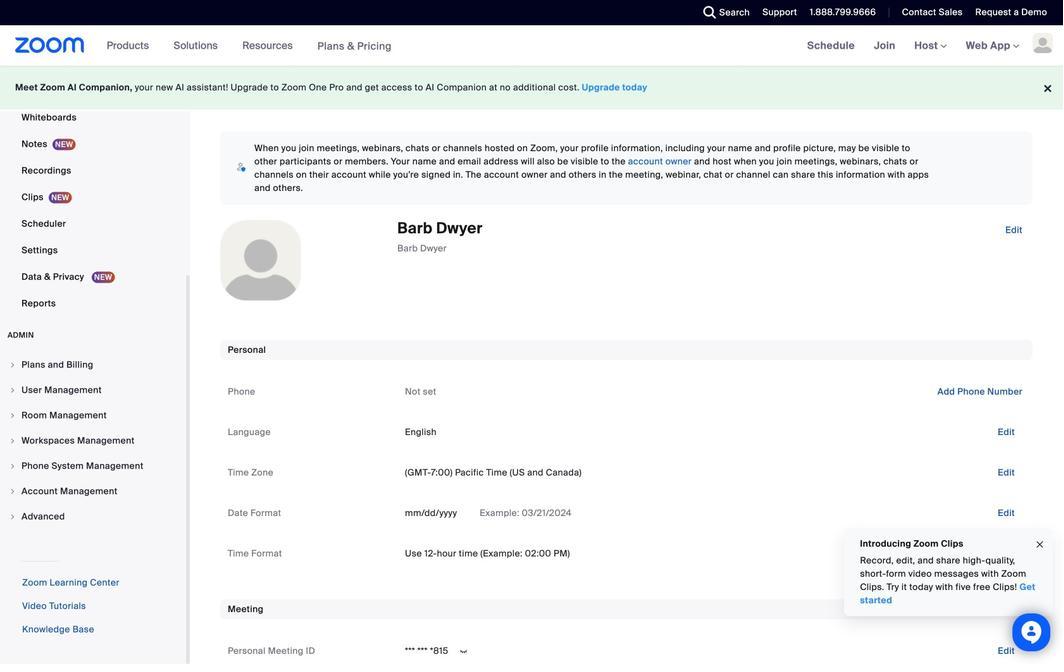 Task type: vqa. For each thing, say whether or not it's contained in the screenshot.
Request to the left
no



Task type: describe. For each thing, give the bounding box(es) containing it.
admin menu menu
[[0, 353, 186, 531]]

right image for seventh menu item from the bottom
[[9, 362, 16, 369]]

right image for 5th menu item from the top
[[9, 463, 16, 471]]

personal menu menu
[[0, 0, 186, 318]]

right image for sixth menu item from the bottom of the admin menu menu
[[9, 387, 16, 395]]

right image for fourth menu item from the bottom of the admin menu menu
[[9, 438, 16, 445]]

1 menu item from the top
[[0, 353, 186, 377]]

product information navigation
[[97, 25, 401, 67]]

right image for fifth menu item from the bottom
[[9, 412, 16, 420]]

5 menu item from the top
[[0, 455, 186, 479]]

close image
[[1035, 538, 1046, 553]]

edit user photo image
[[251, 255, 271, 267]]

user photo image
[[221, 221, 301, 301]]

profile picture image
[[1033, 33, 1054, 53]]

6 menu item from the top
[[0, 480, 186, 504]]



Task type: locate. For each thing, give the bounding box(es) containing it.
7 menu item from the top
[[0, 505, 186, 529]]

meetings navigation
[[798, 25, 1064, 67]]

2 right image from the top
[[9, 412, 16, 420]]

3 menu item from the top
[[0, 404, 186, 428]]

2 menu item from the top
[[0, 379, 186, 403]]

right image
[[9, 387, 16, 395], [9, 412, 16, 420], [9, 463, 16, 471], [9, 514, 16, 521]]

footer
[[0, 66, 1064, 110]]

0 vertical spatial right image
[[9, 362, 16, 369]]

zoom logo image
[[15, 37, 85, 53]]

1 right image from the top
[[9, 387, 16, 395]]

3 right image from the top
[[9, 463, 16, 471]]

show personal meeting id image
[[454, 647, 474, 658]]

1 right image from the top
[[9, 362, 16, 369]]

menu item
[[0, 353, 186, 377], [0, 379, 186, 403], [0, 404, 186, 428], [0, 429, 186, 453], [0, 455, 186, 479], [0, 480, 186, 504], [0, 505, 186, 529]]

1 vertical spatial right image
[[9, 438, 16, 445]]

right image for 1st menu item from the bottom
[[9, 514, 16, 521]]

2 right image from the top
[[9, 438, 16, 445]]

2 vertical spatial right image
[[9, 488, 16, 496]]

banner
[[0, 25, 1064, 67]]

4 right image from the top
[[9, 514, 16, 521]]

4 menu item from the top
[[0, 429, 186, 453]]

right image
[[9, 362, 16, 369], [9, 438, 16, 445], [9, 488, 16, 496]]

right image for sixth menu item from the top of the admin menu menu
[[9, 488, 16, 496]]

3 right image from the top
[[9, 488, 16, 496]]



